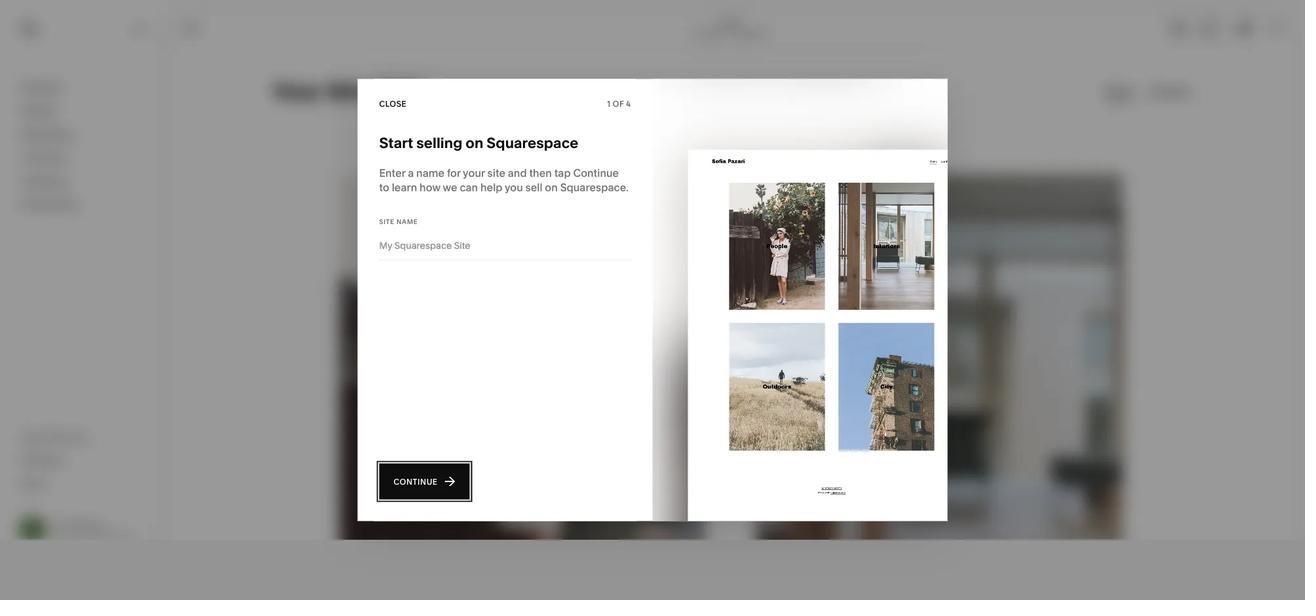 Task type: describe. For each thing, give the bounding box(es) containing it.
gary
[[52, 520, 70, 530]]

site
[[379, 218, 395, 226]]

squarespace.
[[560, 181, 629, 194]]

and
[[508, 167, 527, 180]]

a
[[408, 167, 414, 180]]

your
[[463, 167, 485, 180]]

you
[[505, 181, 523, 194]]

edit
[[182, 24, 201, 33]]

selling link
[[22, 104, 146, 119]]

website link
[[22, 81, 146, 96]]

we
[[443, 181, 457, 194]]

portfolio
[[694, 29, 726, 38]]

settings link
[[22, 453, 146, 469]]

1
[[607, 99, 611, 109]]

settings
[[22, 454, 63, 467]]

start
[[379, 134, 413, 151]]

asset library link
[[22, 430, 146, 446]]

then
[[529, 167, 552, 180]]

analytics
[[22, 174, 68, 187]]

asset library
[[22, 431, 87, 444]]

asset
[[22, 431, 50, 444]]

enter
[[379, 167, 406, 180]]

4
[[626, 99, 631, 109]]

scheduling
[[22, 198, 78, 210]]

learn
[[392, 181, 417, 194]]

help
[[481, 181, 503, 194]]

to
[[379, 181, 389, 194]]

orlandogary85@gmail.com
[[52, 531, 152, 540]]

on inside enter a name for your site and then tap continue to learn how we can help you sell on squarespace.
[[545, 181, 558, 194]]

how
[[420, 181, 441, 194]]

contacts link
[[22, 150, 146, 166]]

marketing
[[22, 128, 72, 141]]



Task type: vqa. For each thing, say whether or not it's contained in the screenshot.
Asset
yes



Task type: locate. For each thing, give the bounding box(es) containing it.
continue inside button
[[394, 477, 438, 487]]

on right sell
[[545, 181, 558, 194]]

0 vertical spatial continue
[[573, 167, 619, 180]]

0 vertical spatial on
[[466, 134, 484, 151]]

start selling on squarespace
[[379, 134, 579, 151]]

0 horizontal spatial continue
[[394, 477, 438, 487]]

site
[[487, 167, 506, 180]]

1 vertical spatial name
[[397, 218, 418, 226]]

tap
[[554, 167, 571, 180]]

sell
[[526, 181, 543, 194]]

selling
[[22, 105, 56, 117]]

1 vertical spatial on
[[545, 181, 558, 194]]

gary orlando orlandogary85@gmail.com
[[52, 520, 152, 540]]

site name
[[379, 218, 418, 226]]

marketing link
[[22, 127, 146, 143]]

orlando
[[72, 520, 102, 530]]

work portfolio · published
[[694, 18, 769, 38]]

help
[[22, 477, 45, 490]]

name
[[416, 167, 445, 180], [397, 218, 418, 226]]

published
[[731, 29, 769, 38]]

1 horizontal spatial on
[[545, 181, 558, 194]]

0 vertical spatial name
[[416, 167, 445, 180]]

continue
[[573, 167, 619, 180], [394, 477, 438, 487]]

can
[[460, 181, 478, 194]]

1 horizontal spatial continue
[[573, 167, 619, 180]]

analytics link
[[22, 174, 146, 189]]

library
[[52, 431, 87, 444]]

·
[[728, 29, 730, 38]]

name right site
[[397, 218, 418, 226]]

edit button
[[174, 16, 209, 41]]

1 of 4
[[607, 99, 631, 109]]

Site name field
[[379, 238, 631, 253]]

close button
[[379, 92, 407, 116]]

0 horizontal spatial on
[[466, 134, 484, 151]]

continue inside enter a name for your site and then tap continue to learn how we can help you sell on squarespace.
[[573, 167, 619, 180]]

scheduling link
[[22, 197, 146, 212]]

name inside enter a name for your site and then tap continue to learn how we can help you sell on squarespace.
[[416, 167, 445, 180]]

on
[[466, 134, 484, 151], [545, 181, 558, 194]]

enter a name for your site and then tap continue to learn how we can help you sell on squarespace.
[[379, 167, 629, 194]]

1 vertical spatial continue
[[394, 477, 438, 487]]

name up the how
[[416, 167, 445, 180]]

of
[[613, 99, 624, 109]]

close
[[379, 99, 407, 109]]

website
[[22, 81, 63, 94]]

continue button
[[379, 464, 470, 500]]

selling
[[416, 134, 463, 151]]

on up your
[[466, 134, 484, 151]]

contacts
[[22, 151, 67, 164]]

work
[[722, 18, 741, 28]]

squarespace
[[487, 134, 579, 151]]

help link
[[22, 477, 45, 491]]

for
[[447, 167, 461, 180]]

tab list
[[1164, 18, 1225, 39]]



